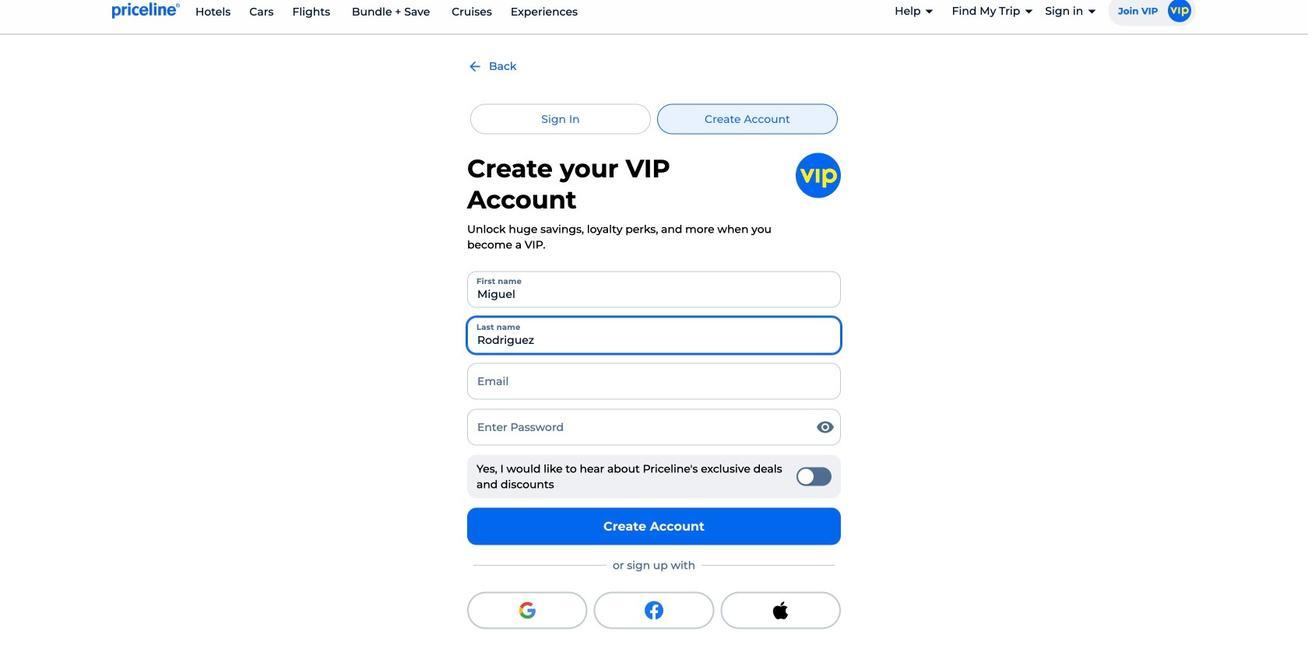 Task type: vqa. For each thing, say whether or not it's contained in the screenshot.
'Vip Logo' at the top right of page
yes



Task type: describe. For each thing, give the bounding box(es) containing it.
sign in with google image
[[518, 602, 537, 620]]

sign in with facebook image
[[645, 602, 664, 620]]

vip badge icon image
[[1168, 0, 1192, 22]]

priceline.com home image
[[112, 2, 180, 19]]

Email text field
[[467, 363, 841, 400]]



Task type: locate. For each thing, give the bounding box(es) containing it.
sign in with apple image
[[772, 602, 790, 620]]

tab list
[[467, 104, 841, 134]]

vip logo image
[[796, 153, 841, 198]]

First name text field
[[467, 271, 841, 308]]

Last name text field
[[467, 317, 841, 354]]

Enter Password password field
[[467, 409, 841, 446]]



